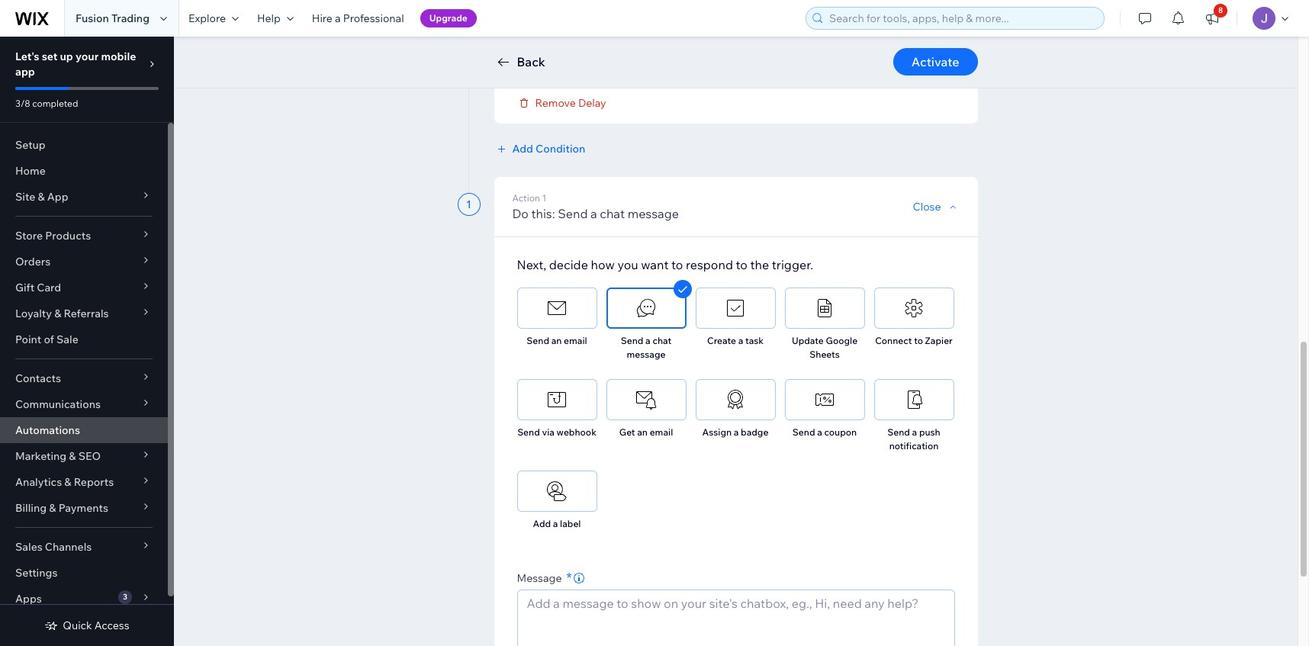 Task type: describe. For each thing, give the bounding box(es) containing it.
after
[[708, 37, 736, 53]]

analytics
[[15, 475, 62, 489]]

delay
[[578, 96, 606, 110]]

send a chat message
[[621, 335, 672, 360]]

do
[[512, 206, 529, 221]]

analytics & reports
[[15, 475, 114, 489]]

1 inside 'action 1 do this: send a chat message'
[[542, 192, 547, 204]]

category image for get an email
[[635, 388, 658, 411]]

sales channels button
[[0, 534, 168, 560]]

products
[[45, 229, 91, 243]]

& for analytics
[[64, 475, 71, 489]]

activate
[[912, 54, 960, 69]]

message inside send a chat message
[[627, 349, 666, 360]]

category image for send a coupon
[[814, 388, 836, 411]]

mobile
[[101, 50, 136, 63]]

want
[[641, 257, 669, 272]]

action 1 do this: send a chat message
[[512, 192, 679, 221]]

next, decide how you want to respond to the trigger.
[[517, 257, 814, 272]]

& for site
[[38, 190, 45, 204]]

email for get an email
[[650, 427, 673, 438]]

& for billing
[[49, 501, 56, 515]]

fusion
[[76, 11, 109, 25]]

send inside 'action 1 do this: send a chat message'
[[558, 206, 588, 221]]

seo
[[78, 450, 101, 463]]

this:
[[531, 206, 555, 221]]

Add a message to show on your site's chatbox, eg., Hi, need any help? text field
[[518, 591, 954, 646]]

0 horizontal spatial to
[[672, 257, 683, 272]]

Search for tools, apps, help & more... field
[[825, 8, 1100, 29]]

& for marketing
[[69, 450, 76, 463]]

quick access
[[63, 619, 129, 633]]

message inside 'action 1 do this: send a chat message'
[[628, 206, 679, 221]]

send for send a push notification
[[888, 427, 910, 438]]

get
[[620, 427, 635, 438]]

add for add a label
[[533, 518, 551, 530]]

back button
[[494, 53, 546, 71]]

an for get
[[637, 427, 648, 438]]

send for send a chat message
[[621, 335, 644, 346]]

connect
[[876, 335, 912, 346]]

category image for update google sheets
[[814, 297, 836, 320]]

3/8
[[15, 98, 30, 109]]

explore
[[189, 11, 226, 25]]

store products button
[[0, 223, 168, 249]]

label
[[560, 518, 581, 530]]

communications
[[15, 398, 101, 411]]

category image for send a push notification
[[903, 388, 926, 411]]

marketing & seo button
[[0, 443, 168, 469]]

billing
[[15, 501, 47, 515]]

you
[[618, 257, 639, 272]]

category image up send a chat message
[[635, 297, 658, 320]]

a for send a coupon
[[817, 427, 823, 438]]

category image up add a label
[[546, 480, 569, 503]]

up
[[60, 50, 73, 63]]

settings
[[15, 566, 58, 580]]

update
[[792, 335, 824, 346]]

category image for send an email
[[546, 297, 569, 320]]

category image for send via webhook
[[546, 388, 569, 411]]

a for hire a professional
[[335, 11, 341, 25]]

app
[[47, 190, 68, 204]]

1 horizontal spatial to
[[736, 257, 748, 272]]

communications button
[[0, 392, 168, 417]]

a inside 'action 1 do this: send a chat message'
[[591, 206, 597, 221]]

*
[[567, 569, 572, 587]]

card
[[37, 281, 61, 295]]

upgrade
[[429, 12, 468, 24]]

gift
[[15, 281, 34, 295]]

a for assign a badge
[[734, 427, 739, 438]]

send a push notification
[[888, 427, 941, 452]]

8 button
[[1196, 0, 1229, 37]]

site & app
[[15, 190, 68, 204]]

zapier
[[925, 335, 953, 346]]

add a label
[[533, 518, 581, 530]]

email for send an email
[[564, 335, 587, 346]]

quick access button
[[45, 619, 129, 633]]

trigger.
[[772, 257, 814, 272]]

reports
[[74, 475, 114, 489]]

& for loyalty
[[54, 307, 61, 321]]

category image for assign a badge
[[724, 388, 747, 411]]

sidebar element
[[0, 37, 174, 646]]

gift card
[[15, 281, 61, 295]]

sale
[[56, 333, 78, 346]]

message
[[517, 572, 562, 585]]

let's
[[15, 50, 39, 63]]

completed
[[32, 98, 78, 109]]

condition
[[536, 142, 586, 156]]

upgrade button
[[420, 9, 477, 27]]

how
[[591, 257, 615, 272]]

store products
[[15, 229, 91, 243]]

site & app button
[[0, 184, 168, 210]]

send for send a coupon
[[793, 427, 815, 438]]

task
[[746, 335, 764, 346]]

trading
[[111, 11, 150, 25]]

automations
[[15, 424, 80, 437]]



Task type: locate. For each thing, give the bounding box(es) containing it.
point of sale
[[15, 333, 78, 346]]

& left reports
[[64, 475, 71, 489]]

a for send a push notification
[[912, 427, 918, 438]]

home link
[[0, 158, 168, 184]]

a for add a label
[[553, 518, 558, 530]]

add left condition
[[512, 142, 533, 156]]

push
[[920, 427, 941, 438]]

a for create a task
[[738, 335, 744, 346]]

8
[[1219, 5, 1224, 15]]

trigger
[[761, 37, 800, 53]]

marketing
[[15, 450, 67, 463]]

chat up how
[[600, 206, 625, 221]]

0 horizontal spatial 1
[[466, 198, 472, 211]]

& inside popup button
[[38, 190, 45, 204]]

1 horizontal spatial email
[[650, 427, 673, 438]]

chat inside 'action 1 do this: send a chat message'
[[600, 206, 625, 221]]

help
[[257, 11, 281, 25]]

& inside 'popup button'
[[54, 307, 61, 321]]

category image up send an email
[[546, 297, 569, 320]]

notification
[[890, 440, 939, 452]]

assign a badge
[[703, 427, 769, 438]]

connect to zapier
[[876, 335, 953, 346]]

message
[[628, 206, 679, 221], [627, 349, 666, 360]]

billing & payments button
[[0, 495, 168, 521]]

store
[[15, 229, 43, 243]]

& right loyalty
[[54, 307, 61, 321]]

gift card button
[[0, 275, 168, 301]]

a left 'coupon'
[[817, 427, 823, 438]]

send inside send a chat message
[[621, 335, 644, 346]]

professional
[[343, 11, 404, 25]]

badge
[[741, 427, 769, 438]]

loyalty & referrals button
[[0, 301, 168, 327]]

billing & payments
[[15, 501, 108, 515]]

1 up "this:"
[[542, 192, 547, 204]]

hire a professional link
[[303, 0, 413, 37]]

0 vertical spatial add
[[512, 142, 533, 156]]

1 vertical spatial add
[[533, 518, 551, 530]]

access
[[94, 619, 129, 633]]

apps
[[15, 592, 42, 606]]

send inside the send a push notification
[[888, 427, 910, 438]]

a right "this:"
[[591, 206, 597, 221]]

orders button
[[0, 249, 168, 275]]

to right want
[[672, 257, 683, 272]]

chat
[[600, 206, 625, 221], [653, 335, 672, 346]]

channels
[[45, 540, 92, 554]]

action
[[512, 192, 540, 204]]

category image up connect to zapier
[[903, 297, 926, 320]]

1 vertical spatial email
[[650, 427, 673, 438]]

webhook
[[557, 427, 597, 438]]

1 vertical spatial the
[[751, 257, 769, 272]]

message *
[[517, 569, 572, 587]]

send via webhook
[[518, 427, 597, 438]]

category image up update on the right bottom of page
[[814, 297, 836, 320]]

let's set up your mobile app
[[15, 50, 136, 79]]

email left send a chat message
[[564, 335, 587, 346]]

loyalty
[[15, 307, 52, 321]]

remove
[[535, 96, 576, 110]]

send right send an email
[[621, 335, 644, 346]]

1 horizontal spatial an
[[637, 427, 648, 438]]

category image
[[635, 297, 658, 320], [724, 297, 747, 320], [903, 297, 926, 320], [724, 388, 747, 411], [903, 388, 926, 411], [546, 480, 569, 503]]

app
[[15, 65, 35, 79]]

send left via
[[518, 427, 540, 438]]

category image up assign a badge at the bottom
[[724, 388, 747, 411]]

send for send an email
[[527, 335, 549, 346]]

add condition
[[512, 142, 586, 156]]

3
[[123, 592, 127, 602]]

hire
[[312, 11, 333, 25]]

contacts button
[[0, 366, 168, 392]]

fusion trading
[[76, 11, 150, 25]]

send an email
[[527, 335, 587, 346]]

a up notification
[[912, 427, 918, 438]]

& right site
[[38, 190, 45, 204]]

0 vertical spatial email
[[564, 335, 587, 346]]

0 horizontal spatial email
[[564, 335, 587, 346]]

category image up push
[[903, 388, 926, 411]]

chat left create
[[653, 335, 672, 346]]

0 horizontal spatial an
[[552, 335, 562, 346]]

a
[[335, 11, 341, 25], [591, 206, 597, 221], [646, 335, 651, 346], [738, 335, 744, 346], [734, 427, 739, 438], [817, 427, 823, 438], [912, 427, 918, 438], [553, 518, 558, 530]]

category image up get an email
[[635, 388, 658, 411]]

None field
[[612, 32, 677, 58]]

1 vertical spatial an
[[637, 427, 648, 438]]

contacts
[[15, 372, 61, 385]]

category image for create a task
[[724, 297, 747, 320]]

the
[[739, 37, 758, 53], [751, 257, 769, 272]]

remove delay button
[[517, 96, 606, 110]]

decide
[[549, 257, 588, 272]]

category image up "send via webhook"
[[546, 388, 569, 411]]

the right after
[[739, 37, 758, 53]]

None number field
[[522, 32, 576, 58]]

&
[[38, 190, 45, 204], [54, 307, 61, 321], [69, 450, 76, 463], [64, 475, 71, 489], [49, 501, 56, 515]]

chat inside send a chat message
[[653, 335, 672, 346]]

sales channels
[[15, 540, 92, 554]]

0 vertical spatial chat
[[600, 206, 625, 221]]

a left badge
[[734, 427, 739, 438]]

send left 'coupon'
[[793, 427, 815, 438]]

of
[[44, 333, 54, 346]]

1 left do
[[466, 198, 472, 211]]

a inside send a chat message
[[646, 335, 651, 346]]

category image for connect to zapier
[[903, 297, 926, 320]]

send down next,
[[527, 335, 549, 346]]

close
[[913, 200, 941, 214]]

loyalty & referrals
[[15, 307, 109, 321]]

category image up send a coupon
[[814, 388, 836, 411]]

setup
[[15, 138, 46, 152]]

home
[[15, 164, 46, 178]]

analytics & reports button
[[0, 469, 168, 495]]

0 vertical spatial the
[[739, 37, 758, 53]]

quick
[[63, 619, 92, 633]]

& inside dropdown button
[[69, 450, 76, 463]]

referrals
[[64, 307, 109, 321]]

& inside popup button
[[49, 501, 56, 515]]

0 vertical spatial message
[[628, 206, 679, 221]]

1 horizontal spatial chat
[[653, 335, 672, 346]]

a right hire
[[335, 11, 341, 25]]

update google sheets
[[792, 335, 858, 360]]

0 horizontal spatial chat
[[600, 206, 625, 221]]

setup link
[[0, 132, 168, 158]]

remove delay
[[535, 96, 606, 110]]

email
[[564, 335, 587, 346], [650, 427, 673, 438]]

1
[[542, 192, 547, 204], [466, 198, 472, 211]]

coupon
[[825, 427, 857, 438]]

add left label
[[533, 518, 551, 530]]

category image
[[546, 297, 569, 320], [814, 297, 836, 320], [546, 388, 569, 411], [635, 388, 658, 411], [814, 388, 836, 411]]

send right "this:"
[[558, 206, 588, 221]]

0 vertical spatial an
[[552, 335, 562, 346]]

send
[[558, 206, 588, 221], [527, 335, 549, 346], [621, 335, 644, 346], [518, 427, 540, 438], [793, 427, 815, 438], [888, 427, 910, 438]]

a left create
[[646, 335, 651, 346]]

help button
[[248, 0, 303, 37]]

email right get at the left
[[650, 427, 673, 438]]

to left the zapier
[[914, 335, 923, 346]]

3/8 completed
[[15, 98, 78, 109]]

send up notification
[[888, 427, 910, 438]]

send for send via webhook
[[518, 427, 540, 438]]

2 horizontal spatial to
[[914, 335, 923, 346]]

payments
[[58, 501, 108, 515]]

add for add condition
[[512, 142, 533, 156]]

the left trigger. at top
[[751, 257, 769, 272]]

category image up create a task
[[724, 297, 747, 320]]

to
[[672, 257, 683, 272], [736, 257, 748, 272], [914, 335, 923, 346]]

1 vertical spatial chat
[[653, 335, 672, 346]]

a left task
[[738, 335, 744, 346]]

settings link
[[0, 560, 168, 586]]

a for send a chat message
[[646, 335, 651, 346]]

& inside dropdown button
[[64, 475, 71, 489]]

close button
[[913, 200, 960, 214]]

create
[[707, 335, 736, 346]]

create a task
[[707, 335, 764, 346]]

1 vertical spatial message
[[627, 349, 666, 360]]

activate button
[[894, 48, 978, 76]]

a left label
[[553, 518, 558, 530]]

an for send
[[552, 335, 562, 346]]

via
[[542, 427, 555, 438]]

a inside the send a push notification
[[912, 427, 918, 438]]

to right respond
[[736, 257, 748, 272]]

automations link
[[0, 417, 168, 443]]

1 horizontal spatial 1
[[542, 192, 547, 204]]

hire a professional
[[312, 11, 404, 25]]

& right billing
[[49, 501, 56, 515]]

back
[[517, 54, 546, 69]]

& left seo in the left bottom of the page
[[69, 450, 76, 463]]

set
[[42, 50, 58, 63]]

site
[[15, 190, 35, 204]]



Task type: vqa. For each thing, say whether or not it's contained in the screenshot.
Fusion
yes



